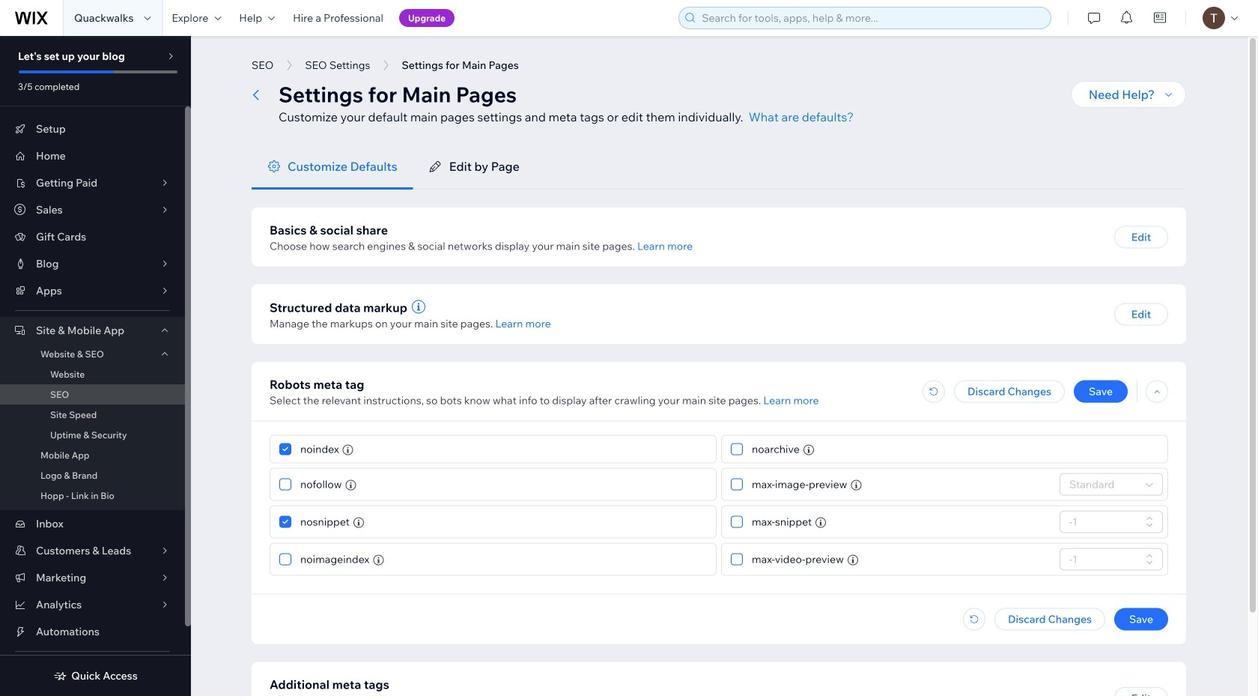 Task type: describe. For each thing, give the bounding box(es) containing it.
sidebar element
[[0, 36, 191, 696]]

Search for tools, apps, help & more... field
[[698, 7, 1047, 28]]



Task type: vqa. For each thing, say whether or not it's contained in the screenshot.
Search for tools, apps, help & more... field
yes



Task type: locate. For each thing, give the bounding box(es) containing it.
1 vertical spatial heading
[[270, 375, 365, 393]]

0 vertical spatial heading
[[270, 221, 388, 239]]

None text field
[[1066, 511, 1142, 532], [1066, 549, 1142, 570], [1066, 511, 1142, 532], [1066, 549, 1142, 570]]

tab list
[[252, 144, 1187, 190]]

None checkbox
[[280, 475, 291, 493], [731, 475, 743, 493], [731, 513, 743, 531], [280, 550, 291, 568], [280, 475, 291, 493], [731, 475, 743, 493], [731, 513, 743, 531], [280, 550, 291, 568]]

1 heading from the top
[[270, 221, 388, 239]]

None field
[[1066, 474, 1142, 495]]

2 heading from the top
[[270, 375, 365, 393]]

None checkbox
[[280, 440, 291, 458], [731, 440, 743, 458], [280, 513, 291, 531], [731, 550, 743, 568], [280, 440, 291, 458], [731, 440, 743, 458], [280, 513, 291, 531], [731, 550, 743, 568]]

heading
[[270, 221, 388, 239], [270, 375, 365, 393], [270, 676, 390, 694]]

2 vertical spatial heading
[[270, 676, 390, 694]]

3 heading from the top
[[270, 676, 390, 694]]



